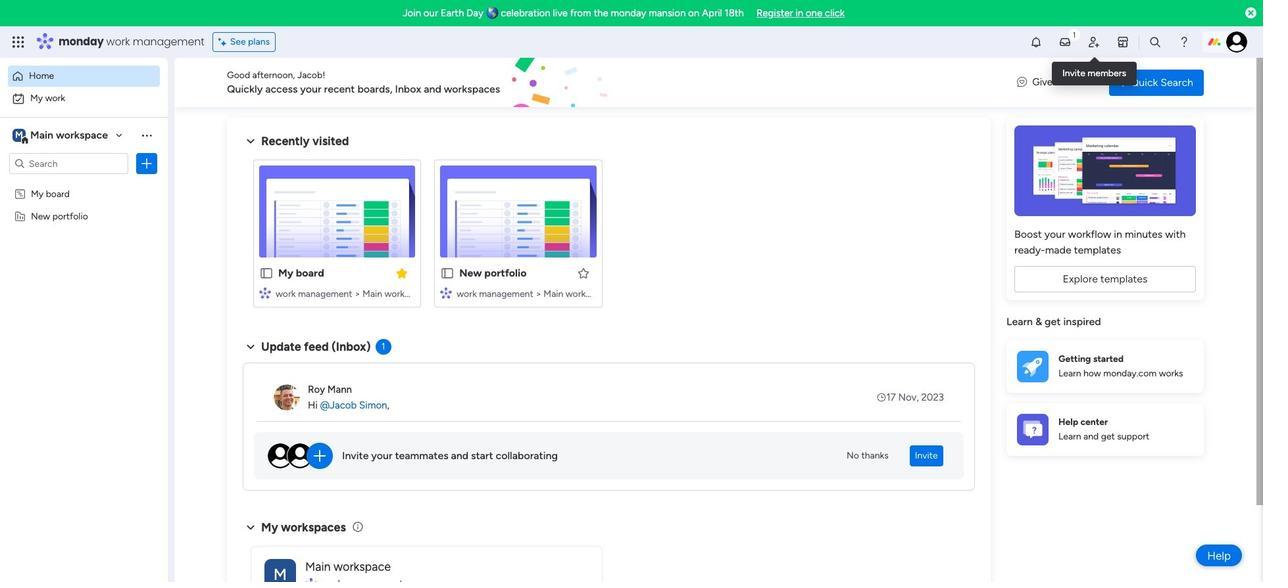 Task type: describe. For each thing, give the bounding box(es) containing it.
search everything image
[[1149, 36, 1162, 49]]

update feed image
[[1059, 36, 1072, 49]]

options image
[[140, 157, 153, 170]]

v2 bolt switch image
[[1120, 75, 1128, 90]]

quick search results list box
[[243, 149, 975, 324]]

add to favorites image
[[577, 267, 590, 280]]

select product image
[[12, 36, 25, 49]]

Search in workspace field
[[28, 156, 110, 171]]

workspace options image
[[140, 129, 153, 142]]

templates image image
[[1018, 126, 1192, 216]]

v2 user feedback image
[[1017, 75, 1027, 90]]

remove from favorites image
[[396, 267, 409, 280]]

jacob simon image
[[1226, 32, 1247, 53]]

see plans image
[[218, 35, 230, 49]]

1 element
[[375, 339, 391, 355]]

1 vertical spatial workspace image
[[264, 560, 296, 583]]

public board image
[[440, 266, 455, 281]]

0 horizontal spatial workspace image
[[13, 128, 26, 143]]

notifications image
[[1030, 36, 1043, 49]]

2 vertical spatial option
[[0, 182, 168, 185]]



Task type: locate. For each thing, give the bounding box(es) containing it.
help center element
[[1007, 404, 1204, 456]]

1 vertical spatial option
[[8, 88, 160, 109]]

close recently visited image
[[243, 134, 259, 149]]

list box
[[0, 180, 168, 405]]

public board image
[[259, 266, 274, 281]]

option
[[8, 66, 160, 87], [8, 88, 160, 109], [0, 182, 168, 185]]

help image
[[1178, 36, 1191, 49]]

1 horizontal spatial workspace image
[[264, 560, 296, 583]]

close my workspaces image
[[243, 520, 259, 536]]

0 vertical spatial option
[[8, 66, 160, 87]]

getting started element
[[1007, 340, 1204, 393]]

roy mann image
[[274, 385, 300, 411]]

0 vertical spatial workspace image
[[13, 128, 26, 143]]

workspace selection element
[[13, 128, 110, 145]]

workspace image
[[13, 128, 26, 143], [264, 560, 296, 583]]

1 image
[[1068, 27, 1080, 42]]

invite members image
[[1088, 36, 1101, 49]]

monday marketplace image
[[1117, 36, 1130, 49]]

close update feed (inbox) image
[[243, 339, 259, 355]]



Task type: vqa. For each thing, say whether or not it's contained in the screenshot.
FACEBOOK,
no



